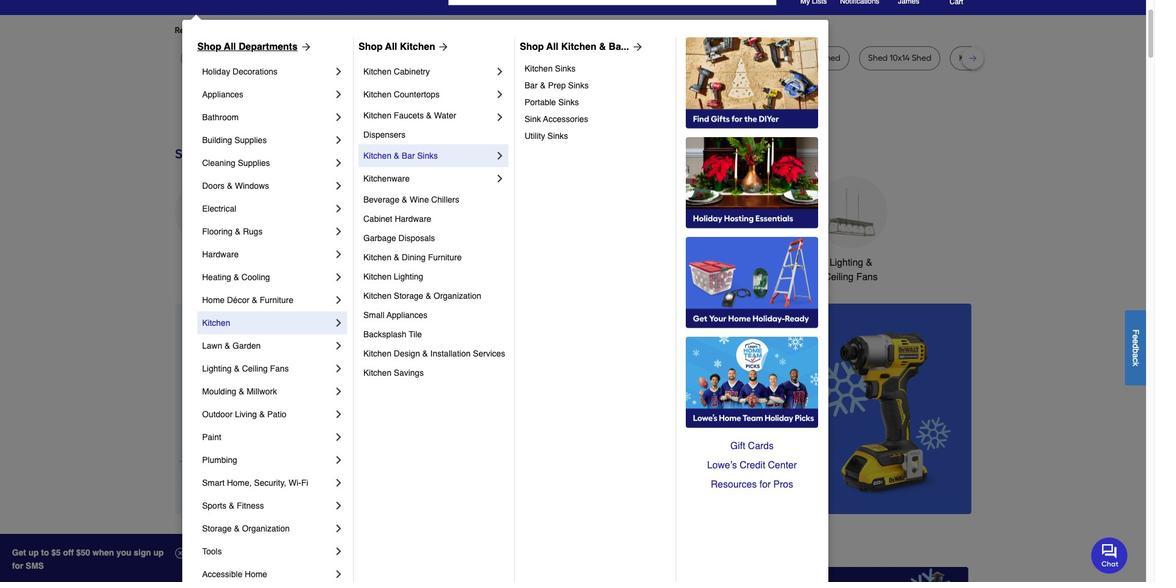Task type: describe. For each thing, give the bounding box(es) containing it.
kitchen & bar sinks
[[364, 151, 438, 161]]

fans inside lighting & ceiling fans
[[857, 272, 878, 283]]

beverage
[[364, 195, 400, 205]]

kitchen faucets & water dispensers link
[[364, 106, 494, 144]]

doors & windows link
[[202, 175, 333, 197]]

$50
[[76, 548, 90, 558]]

paint link
[[202, 426, 333, 449]]

more for more suggestions for you
[[308, 25, 328, 36]]

chevron right image for sports & fitness
[[333, 500, 345, 512]]

hardie board
[[629, 53, 680, 63]]

shop for shop all kitchen & ba...
[[520, 42, 544, 52]]

shed 10x14 shed
[[869, 53, 932, 63]]

home for smart home
[[761, 258, 787, 268]]

when
[[93, 548, 114, 558]]

sinks for utility sinks
[[548, 131, 569, 141]]

prep
[[548, 81, 566, 90]]

garbage disposals
[[364, 234, 435, 243]]

kitchen cabinetry link
[[364, 60, 494, 83]]

2 up from the left
[[153, 548, 164, 558]]

you
[[116, 548, 131, 558]]

accessible home link
[[202, 563, 333, 583]]

outdoor living & patio link
[[202, 403, 333, 426]]

shop all departments
[[197, 42, 298, 52]]

pros
[[774, 480, 794, 491]]

ceiling inside button
[[825, 272, 854, 283]]

hardware link
[[202, 243, 333, 266]]

decorations for holiday
[[233, 67, 278, 76]]

1 horizontal spatial lighting
[[394, 272, 424, 282]]

appliances button
[[175, 176, 247, 270]]

heating & cooling link
[[202, 266, 333, 289]]

backsplash tile
[[364, 330, 422, 340]]

sinks up kitchenware link at the left of the page
[[417, 151, 438, 161]]

more suggestions for you
[[308, 25, 406, 36]]

1 vertical spatial bar
[[402, 151, 415, 161]]

f e e d b a c k
[[1132, 330, 1141, 367]]

dining
[[402, 253, 426, 262]]

bathroom button
[[632, 176, 705, 270]]

quikrete
[[569, 53, 602, 63]]

faucets for kitchen faucets
[[486, 258, 520, 268]]

storage
[[764, 53, 794, 63]]

4 shed from the left
[[912, 53, 932, 63]]

chillers
[[432, 195, 460, 205]]

for up the shop all kitchen
[[379, 25, 390, 36]]

kitchen lighting link
[[364, 267, 506, 287]]

lighting inside lighting & ceiling fans
[[830, 258, 864, 268]]

0 horizontal spatial bathroom
[[202, 113, 239, 122]]

sports
[[202, 501, 227, 511]]

tools link
[[202, 541, 333, 563]]

sports & fitness
[[202, 501, 264, 511]]

bathroom link
[[202, 106, 333, 129]]

living
[[235, 410, 257, 420]]

kitchen for kitchen faucets & water dispensers
[[364, 111, 392, 120]]

chat invite button image
[[1092, 537, 1129, 574]]

sinks right prep
[[569, 81, 589, 90]]

shop for shop all departments
[[197, 42, 222, 52]]

kitchen for kitchen sinks
[[525, 64, 553, 73]]

recommended searches for you
[[175, 25, 299, 36]]

you for recommended searches for you
[[284, 25, 299, 36]]

chevron right image for flooring & rugs
[[333, 226, 345, 238]]

electrical link
[[202, 197, 333, 220]]

utility sinks
[[525, 131, 569, 141]]

scroll to item #2 element
[[648, 492, 679, 499]]

kitchen for kitchen faucets
[[451, 258, 483, 268]]

board
[[657, 53, 680, 63]]

off
[[63, 548, 74, 558]]

all for shop all departments
[[224, 42, 236, 52]]

kitchen cabinetry
[[364, 67, 430, 76]]

25 days of deals. don't miss deals every day. same-day delivery on in-stock orders placed by 2 p m. image
[[175, 304, 369, 515]]

kitchen faucets
[[451, 258, 520, 268]]

kitchen countertops link
[[364, 83, 494, 106]]

paint
[[202, 433, 221, 442]]

chevron right image for storage & organization
[[333, 523, 345, 535]]

up to 35 percent off select grills and accessories. image
[[718, 568, 970, 583]]

dispensers
[[364, 130, 406, 140]]

2 vertical spatial appliances
[[387, 311, 428, 320]]

décor
[[227, 296, 250, 305]]

kitchen design & installation services link
[[364, 344, 506, 364]]

find gifts for the diyer. image
[[686, 37, 819, 129]]

small appliances
[[364, 311, 428, 320]]

kitchen for kitchen cabinetry
[[364, 67, 392, 76]]

chevron right image for hardware
[[333, 249, 345, 261]]

lowe's wishes you and your family a happy hanukkah. image
[[175, 102, 972, 132]]

home,
[[227, 479, 252, 488]]

decorations for christmas
[[368, 272, 420, 283]]

all for shop all kitchen & ba...
[[547, 42, 559, 52]]

moulding
[[202, 387, 236, 397]]

security,
[[254, 479, 286, 488]]

chevron right image for bathroom
[[333, 111, 345, 123]]

chevron right image for lawn & garden
[[333, 340, 345, 352]]

outdoor
[[202, 410, 233, 420]]

chevron right image for smart home, security, wi-fi
[[333, 477, 345, 489]]

lighting & ceiling fans inside button
[[825, 258, 878, 283]]

accessible home
[[202, 570, 267, 580]]

resources
[[711, 480, 757, 491]]

1 vertical spatial hardware
[[202, 250, 239, 259]]

f
[[1132, 330, 1141, 335]]

chevron right image for moulding & millwork
[[333, 386, 345, 398]]

cleaning supplies
[[202, 158, 270, 168]]

holiday
[[202, 67, 230, 76]]

chevron right image for outdoor living & patio
[[333, 409, 345, 421]]

great
[[220, 536, 264, 556]]

lowe's
[[708, 461, 737, 471]]

building
[[202, 135, 232, 145]]

kitchen sinks link
[[525, 60, 668, 77]]

shop for shop all kitchen
[[359, 42, 383, 52]]

0 vertical spatial storage
[[394, 291, 424, 301]]

backsplash
[[364, 330, 407, 340]]

10x14
[[890, 53, 910, 63]]

chevron right image for heating & cooling
[[333, 272, 345, 284]]

home décor & furniture link
[[202, 289, 333, 312]]

lawn & garden link
[[202, 335, 333, 358]]

fi
[[301, 479, 308, 488]]

smart for smart home
[[733, 258, 759, 268]]

hardie
[[629, 53, 655, 63]]

home inside "link"
[[202, 296, 225, 305]]

kitchen up lawn
[[202, 318, 230, 328]]

christmas decorations
[[368, 258, 420, 283]]

kitchen lighting
[[364, 272, 424, 282]]

savings
[[394, 368, 424, 378]]

d
[[1132, 344, 1141, 349]]

chevron right image for tools
[[333, 546, 345, 558]]

chevron right image for appliances
[[333, 88, 345, 101]]

shed for shed outdoor storage
[[708, 53, 727, 63]]

smart home
[[733, 258, 787, 268]]

building supplies link
[[202, 129, 333, 152]]

flooring & rugs
[[202, 227, 263, 237]]

kitchen for kitchen savings
[[364, 368, 392, 378]]

holiday decorations
[[202, 67, 278, 76]]

holiday hosting essentials. image
[[686, 137, 819, 229]]

up to 50 percent off select tools and accessories. image
[[389, 304, 972, 515]]

kitchen & dining furniture link
[[364, 248, 506, 267]]

for inside 'link'
[[760, 480, 771, 491]]

installation
[[431, 349, 471, 359]]

f e e d b a c k button
[[1126, 310, 1147, 386]]

shed outdoor storage
[[708, 53, 794, 63]]

moulding & millwork link
[[202, 380, 333, 403]]

up to 25 percent off select small appliances. image
[[448, 568, 699, 583]]

sports & fitness link
[[202, 495, 333, 518]]

for up departments
[[272, 25, 283, 36]]

sink accessories link
[[525, 111, 668, 128]]

2 vertical spatial lighting
[[202, 364, 232, 374]]

kitchen up quikrete
[[562, 42, 597, 52]]



Task type: vqa. For each thing, say whether or not it's contained in the screenshot.
the &
yes



Task type: locate. For each thing, give the bounding box(es) containing it.
1 horizontal spatial furniture
[[428, 253, 462, 262]]

furniture down garbage disposals link
[[428, 253, 462, 262]]

storage down sports
[[202, 524, 232, 534]]

3 shop from the left
[[520, 42, 544, 52]]

plumbing
[[202, 456, 237, 465]]

$5
[[51, 548, 61, 558]]

1 vertical spatial smart
[[202, 479, 225, 488]]

home inside button
[[761, 258, 787, 268]]

lawn & garden
[[202, 341, 261, 351]]

outdoor living & patio
[[202, 410, 287, 420]]

you for more suggestions for you
[[391, 25, 406, 36]]

smart inside button
[[733, 258, 759, 268]]

smart home, security, wi-fi link
[[202, 472, 333, 495]]

&
[[600, 42, 606, 52], [540, 81, 546, 90], [426, 111, 432, 120], [394, 151, 400, 161], [227, 181, 233, 191], [402, 195, 408, 205], [235, 227, 241, 237], [394, 253, 400, 262], [867, 258, 873, 268], [234, 273, 239, 282], [426, 291, 432, 301], [252, 296, 258, 305], [225, 341, 230, 351], [423, 349, 428, 359], [234, 364, 240, 374], [239, 387, 244, 397], [259, 410, 265, 420], [229, 501, 235, 511], [234, 524, 240, 534]]

2 horizontal spatial arrow right image
[[629, 41, 644, 53]]

shop
[[197, 42, 222, 52], [359, 42, 383, 52], [520, 42, 544, 52]]

1 horizontal spatial bathroom
[[648, 258, 689, 268]]

k
[[1132, 362, 1141, 367]]

kitchen faucets & water dispensers
[[364, 111, 459, 140]]

arrow right image
[[298, 41, 312, 53], [436, 41, 450, 53], [629, 41, 644, 53]]

1 vertical spatial decorations
[[368, 272, 420, 283]]

supplies for cleaning supplies
[[238, 158, 270, 168]]

3 shed from the left
[[869, 53, 888, 63]]

0 vertical spatial ceiling
[[825, 272, 854, 283]]

kitchen inside the kitchen faucets & water dispensers
[[364, 111, 392, 120]]

supplies
[[235, 135, 267, 145], [238, 158, 270, 168]]

sinks for kitchen sinks
[[555, 64, 576, 73]]

bar up kitchenware link at the left of the page
[[402, 151, 415, 161]]

kitchen for kitchen design & installation services
[[364, 349, 392, 359]]

chevron right image for electrical
[[333, 203, 345, 215]]

1 horizontal spatial smart
[[733, 258, 759, 268]]

arrow right image for shop all departments
[[298, 41, 312, 53]]

doors & windows
[[202, 181, 269, 191]]

1 horizontal spatial more
[[308, 25, 328, 36]]

kitchen for kitchen lighting
[[364, 272, 392, 282]]

1 horizontal spatial you
[[391, 25, 406, 36]]

0 horizontal spatial organization
[[242, 524, 290, 534]]

more up accessible
[[175, 536, 215, 556]]

chevron right image for kitchen & bar sinks
[[494, 150, 506, 162]]

0 horizontal spatial faucets
[[394, 111, 424, 120]]

furniture inside "link"
[[260, 296, 294, 305]]

shop all kitchen
[[359, 42, 436, 52]]

1 shed from the left
[[708, 53, 727, 63]]

0 horizontal spatial storage
[[202, 524, 232, 534]]

chevron right image
[[333, 66, 345, 78], [494, 66, 506, 78], [333, 88, 345, 101], [494, 88, 506, 101], [494, 111, 506, 123], [333, 203, 345, 215], [333, 226, 345, 238], [333, 249, 345, 261], [333, 272, 345, 284], [333, 386, 345, 398], [333, 500, 345, 512], [333, 523, 345, 535], [333, 546, 345, 558], [333, 569, 345, 581]]

lowe's credit center
[[708, 461, 797, 471]]

0 horizontal spatial ceiling
[[242, 364, 268, 374]]

plumbing link
[[202, 449, 333, 472]]

0 horizontal spatial home
[[202, 296, 225, 305]]

lowe's home team holiday picks. image
[[686, 337, 819, 429]]

0 vertical spatial fans
[[857, 272, 878, 283]]

kitchen down christmas
[[364, 272, 392, 282]]

kitchen for kitchen countertops
[[364, 90, 392, 99]]

faucets
[[394, 111, 424, 120], [486, 258, 520, 268]]

decorations inside button
[[368, 272, 420, 283]]

1 horizontal spatial up
[[153, 548, 164, 558]]

1 shop from the left
[[197, 42, 222, 52]]

decorations down the shop all departments link
[[233, 67, 278, 76]]

chevron right image
[[333, 111, 345, 123], [333, 134, 345, 146], [494, 150, 506, 162], [333, 157, 345, 169], [494, 173, 506, 185], [333, 180, 345, 192], [333, 294, 345, 306], [333, 317, 345, 329], [333, 340, 345, 352], [333, 363, 345, 375], [333, 409, 345, 421], [333, 432, 345, 444], [333, 455, 345, 467], [333, 477, 345, 489]]

1 horizontal spatial ceiling
[[825, 272, 854, 283]]

0 horizontal spatial you
[[284, 25, 299, 36]]

supplies for building supplies
[[235, 135, 267, 145]]

moulding & millwork
[[202, 387, 277, 397]]

heating & cooling
[[202, 273, 270, 282]]

faucets inside button
[[486, 258, 520, 268]]

1 arrow right image from the left
[[298, 41, 312, 53]]

all inside "link"
[[385, 42, 398, 52]]

chevron right image for kitchen countertops
[[494, 88, 506, 101]]

kitchen countertops
[[364, 90, 440, 99]]

Search Query text field
[[449, 0, 722, 5]]

0 vertical spatial lighting & ceiling fans
[[825, 258, 878, 283]]

hardware down flooring
[[202, 250, 239, 259]]

0 horizontal spatial lighting & ceiling fans
[[202, 364, 289, 374]]

appliances down holiday in the left of the page
[[202, 90, 244, 99]]

2 all from the left
[[385, 42, 398, 52]]

0 vertical spatial faucets
[[394, 111, 424, 120]]

appliances up tile
[[387, 311, 428, 320]]

furniture down heating & cooling link
[[260, 296, 294, 305]]

cabinet hardware
[[364, 214, 432, 224]]

0 vertical spatial furniture
[[428, 253, 462, 262]]

sinks inside "link"
[[555, 64, 576, 73]]

chevron right image for home décor & furniture
[[333, 294, 345, 306]]

1 horizontal spatial organization
[[434, 291, 482, 301]]

backsplash tile link
[[364, 325, 506, 344]]

recommended
[[175, 25, 233, 36]]

e
[[1132, 335, 1141, 339], [1132, 339, 1141, 344]]

1 vertical spatial fans
[[270, 364, 289, 374]]

furniture for home décor & furniture
[[260, 296, 294, 305]]

chevron right image for cleaning supplies
[[333, 157, 345, 169]]

cleaning supplies link
[[202, 152, 333, 175]]

cleaning
[[202, 158, 236, 168]]

2 horizontal spatial all
[[547, 42, 559, 52]]

recommended searches for you heading
[[175, 25, 972, 37]]

1 horizontal spatial shop
[[359, 42, 383, 52]]

sinks down sink accessories
[[548, 131, 569, 141]]

supplies up the cleaning supplies
[[235, 135, 267, 145]]

lighting & ceiling fans
[[825, 258, 878, 283], [202, 364, 289, 374]]

more suggestions for you link
[[308, 25, 415, 37]]

1 horizontal spatial decorations
[[368, 272, 420, 283]]

you up the shop all kitchen
[[391, 25, 406, 36]]

deals
[[269, 536, 314, 556]]

arrow right image inside the shop all kitchen "link"
[[436, 41, 450, 53]]

1 horizontal spatial storage
[[394, 291, 424, 301]]

shop all kitchen link
[[359, 40, 450, 54]]

chevron right image for holiday decorations
[[333, 66, 345, 78]]

utility sinks link
[[525, 128, 668, 144]]

0 vertical spatial supplies
[[235, 135, 267, 145]]

1 horizontal spatial all
[[385, 42, 398, 52]]

all up kitchen cabinetry
[[385, 42, 398, 52]]

chevron right image for kitchen faucets & water dispensers
[[494, 111, 506, 123]]

sinks up accessories
[[559, 98, 579, 107]]

0 horizontal spatial furniture
[[260, 296, 294, 305]]

supplies up windows
[[238, 158, 270, 168]]

1 vertical spatial storage
[[202, 524, 232, 534]]

0 horizontal spatial arrow right image
[[298, 41, 312, 53]]

0 vertical spatial bar
[[525, 81, 538, 90]]

1 vertical spatial bathroom
[[648, 258, 689, 268]]

0 vertical spatial organization
[[434, 291, 482, 301]]

for left "pros"
[[760, 480, 771, 491]]

appliances up heating
[[187, 258, 235, 268]]

0 vertical spatial more
[[308, 25, 328, 36]]

shed left 10x14
[[869, 53, 888, 63]]

departments
[[239, 42, 298, 52]]

2 shed from the left
[[821, 53, 841, 63]]

kitchen left savings
[[364, 368, 392, 378]]

kitchen down kitchen cabinetry
[[364, 90, 392, 99]]

shop down more suggestions for you link
[[359, 42, 383, 52]]

shed for shed 10x14 shed
[[869, 53, 888, 63]]

1 vertical spatial furniture
[[260, 296, 294, 305]]

arrow right image for shop all kitchen & ba...
[[629, 41, 644, 53]]

lighting
[[830, 258, 864, 268], [394, 272, 424, 282], [202, 364, 232, 374]]

1 vertical spatial ceiling
[[242, 364, 268, 374]]

1 all from the left
[[224, 42, 236, 52]]

shed right storage
[[821, 53, 841, 63]]

up left to
[[28, 548, 39, 558]]

kitchen link
[[202, 312, 333, 335]]

1 vertical spatial lighting & ceiling fans
[[202, 364, 289, 374]]

chevron right image for lighting & ceiling fans
[[333, 363, 345, 375]]

bar up portable at the left
[[525, 81, 538, 90]]

chevron right image for building supplies
[[333, 134, 345, 146]]

shop up toilet
[[520, 42, 544, 52]]

sinks for portable sinks
[[559, 98, 579, 107]]

smart for smart home, security, wi-fi
[[202, 479, 225, 488]]

1 vertical spatial home
[[202, 296, 225, 305]]

cabinet
[[364, 214, 393, 224]]

1 vertical spatial organization
[[242, 524, 290, 534]]

more inside recommended searches for you heading
[[308, 25, 328, 36]]

shop 25 days of deals by category image
[[175, 144, 972, 164]]

kitchen down backsplash
[[364, 349, 392, 359]]

appliances
[[202, 90, 244, 99], [187, 258, 235, 268], [387, 311, 428, 320]]

0 horizontal spatial hardware
[[202, 250, 239, 259]]

0 horizontal spatial lighting
[[202, 364, 232, 374]]

all for shop all kitchen
[[385, 42, 398, 52]]

2 horizontal spatial shop
[[520, 42, 544, 52]]

windows
[[235, 181, 269, 191]]

chevron right image for doors & windows
[[333, 180, 345, 192]]

for inside "get up to $5 off $50 when you sign up for sms"
[[12, 562, 23, 571]]

garden
[[233, 341, 261, 351]]

decorations down christmas
[[368, 272, 420, 283]]

storage & organization
[[202, 524, 290, 534]]

fans
[[857, 272, 878, 283], [270, 364, 289, 374]]

chevron right image for kitchenware
[[494, 173, 506, 185]]

arrow right image inside shop all kitchen & ba... link
[[629, 41, 644, 53]]

shop inside "link"
[[359, 42, 383, 52]]

furniture for kitchen & dining furniture
[[428, 253, 462, 262]]

3 arrow right image from the left
[[629, 41, 644, 53]]

all up kitchen sinks
[[547, 42, 559, 52]]

e up b
[[1132, 339, 1141, 344]]

1 vertical spatial faucets
[[486, 258, 520, 268]]

holiday decorations link
[[202, 60, 333, 83]]

storage up small appliances
[[394, 291, 424, 301]]

kitchen storage & organization
[[364, 291, 482, 301]]

shop all kitchen & ba...
[[520, 42, 629, 52]]

resources for pros link
[[686, 476, 819, 495]]

chevron right image for plumbing
[[333, 455, 345, 467]]

& inside lighting & ceiling fans
[[867, 258, 873, 268]]

None search field
[[448, 0, 777, 16]]

0 horizontal spatial up
[[28, 548, 39, 558]]

water
[[434, 111, 457, 120]]

arrow right image for shop all kitchen
[[436, 41, 450, 53]]

2 shop from the left
[[359, 42, 383, 52]]

0 horizontal spatial bar
[[402, 151, 415, 161]]

0 vertical spatial decorations
[[233, 67, 278, 76]]

0 vertical spatial appliances
[[202, 90, 244, 99]]

0 vertical spatial hardware
[[395, 214, 432, 224]]

toilet
[[521, 53, 541, 63]]

more for more great deals
[[175, 536, 215, 556]]

0 vertical spatial smart
[[733, 258, 759, 268]]

shed right 10x14
[[912, 53, 932, 63]]

kitchen down the shop all kitchen
[[364, 67, 392, 76]]

bathroom inside button
[[648, 258, 689, 268]]

kitchen down dispensers
[[364, 151, 392, 161]]

2 you from the left
[[391, 25, 406, 36]]

0 vertical spatial bathroom
[[202, 113, 239, 122]]

kitchen down garbage
[[364, 253, 392, 262]]

sinks
[[555, 64, 576, 73], [569, 81, 589, 90], [559, 98, 579, 107], [548, 131, 569, 141], [417, 151, 438, 161]]

chevron right image for accessible home
[[333, 569, 345, 581]]

chevron right image for kitchen
[[333, 317, 345, 329]]

organization down sports & fitness link
[[242, 524, 290, 534]]

1 horizontal spatial hardware
[[395, 214, 432, 224]]

you up departments
[[284, 25, 299, 36]]

0 horizontal spatial shop
[[197, 42, 222, 52]]

kitchen down toilet
[[525, 64, 553, 73]]

faucets for kitchen faucets & water dispensers
[[394, 111, 424, 120]]

rugs
[[243, 227, 263, 237]]

suggestions
[[330, 25, 377, 36]]

ba...
[[609, 42, 629, 52]]

kitchen for kitchen & bar sinks
[[364, 151, 392, 161]]

chevron right image for kitchen cabinetry
[[494, 66, 506, 78]]

home for accessible home
[[245, 570, 267, 580]]

3 all from the left
[[547, 42, 559, 52]]

2 vertical spatial home
[[245, 570, 267, 580]]

2 arrow right image from the left
[[436, 41, 450, 53]]

get up to $5 off $50 when you sign up for sms
[[12, 548, 164, 571]]

0 vertical spatial home
[[761, 258, 787, 268]]

arrow right image left board
[[629, 41, 644, 53]]

shed left outdoor
[[708, 53, 727, 63]]

2 horizontal spatial home
[[761, 258, 787, 268]]

kitchen up dispensers
[[364, 111, 392, 120]]

0 vertical spatial lighting
[[830, 258, 864, 268]]

1 up from the left
[[28, 548, 39, 558]]

shed for shed
[[821, 53, 841, 63]]

1 horizontal spatial faucets
[[486, 258, 520, 268]]

all down recommended searches for you
[[224, 42, 236, 52]]

1 vertical spatial supplies
[[238, 158, 270, 168]]

shop down the "recommended"
[[197, 42, 222, 52]]

0 horizontal spatial all
[[224, 42, 236, 52]]

1 horizontal spatial home
[[245, 570, 267, 580]]

get your home holiday-ready. image
[[686, 237, 819, 329]]

2 horizontal spatial lighting
[[830, 258, 864, 268]]

building supplies
[[202, 135, 267, 145]]

1 vertical spatial more
[[175, 536, 215, 556]]

1 horizontal spatial lighting & ceiling fans
[[825, 258, 878, 283]]

accessible
[[202, 570, 243, 580]]

credit
[[740, 461, 766, 471]]

0 horizontal spatial fans
[[270, 364, 289, 374]]

1 horizontal spatial arrow right image
[[436, 41, 450, 53]]

kitchen up cabinetry
[[400, 42, 436, 52]]

heating
[[202, 273, 231, 282]]

portable sinks link
[[525, 94, 668, 111]]

kitchen inside button
[[451, 258, 483, 268]]

0 horizontal spatial smart
[[202, 479, 225, 488]]

appliances inside button
[[187, 258, 235, 268]]

kitchenware
[[364, 174, 410, 184]]

gift cards
[[731, 441, 774, 452]]

arrow right image inside the shop all departments link
[[298, 41, 312, 53]]

get up to 2 free select tools or batteries when you buy 1 with select purchases. image
[[177, 568, 429, 583]]

2 e from the top
[[1132, 339, 1141, 344]]

faucets inside the kitchen faucets & water dispensers
[[394, 111, 424, 120]]

& inside the kitchen faucets & water dispensers
[[426, 111, 432, 120]]

e up d
[[1132, 335, 1141, 339]]

arrow right image up kitchen cabinetry link
[[436, 41, 450, 53]]

up
[[28, 548, 39, 558], [153, 548, 164, 558]]

kitchen up small
[[364, 291, 392, 301]]

design
[[394, 349, 420, 359]]

for down get
[[12, 562, 23, 571]]

furniture
[[428, 253, 462, 262], [260, 296, 294, 305]]

chevron right image for paint
[[333, 432, 345, 444]]

1 horizontal spatial fans
[[857, 272, 878, 283]]

1 e from the top
[[1132, 335, 1141, 339]]

up right sign
[[153, 548, 164, 558]]

organization down kitchen lighting link
[[434, 291, 482, 301]]

you inside more suggestions for you link
[[391, 25, 406, 36]]

arrow right image up holiday decorations link
[[298, 41, 312, 53]]

kitchen down garbage disposals link
[[451, 258, 483, 268]]

kitchen savings link
[[364, 364, 506, 383]]

more left suggestions
[[308, 25, 328, 36]]

kitchen sinks
[[525, 64, 576, 73]]

sinks up prep
[[555, 64, 576, 73]]

all
[[224, 42, 236, 52], [385, 42, 398, 52], [547, 42, 559, 52]]

0 horizontal spatial more
[[175, 536, 215, 556]]

0 horizontal spatial decorations
[[233, 67, 278, 76]]

1 horizontal spatial bar
[[525, 81, 538, 90]]

home
[[761, 258, 787, 268], [202, 296, 225, 305], [245, 570, 267, 580]]

more
[[308, 25, 328, 36], [175, 536, 215, 556]]

1 vertical spatial lighting
[[394, 272, 424, 282]]

lighting & ceiling fans link
[[202, 358, 333, 380]]

to
[[41, 548, 49, 558]]

shop all departments link
[[197, 40, 312, 54]]

cabinetry
[[394, 67, 430, 76]]

home décor & furniture
[[202, 296, 294, 305]]

1 vertical spatial appliances
[[187, 258, 235, 268]]

lighting & ceiling fans button
[[815, 176, 888, 285]]

kitchen design & installation services
[[364, 349, 506, 359]]

services
[[473, 349, 506, 359]]

1 you from the left
[[284, 25, 299, 36]]

wine
[[410, 195, 429, 205]]

kitchen for kitchen storage & organization
[[364, 291, 392, 301]]

kitchen for kitchen & dining furniture
[[364, 253, 392, 262]]

hardware down beverage & wine chillers
[[395, 214, 432, 224]]



